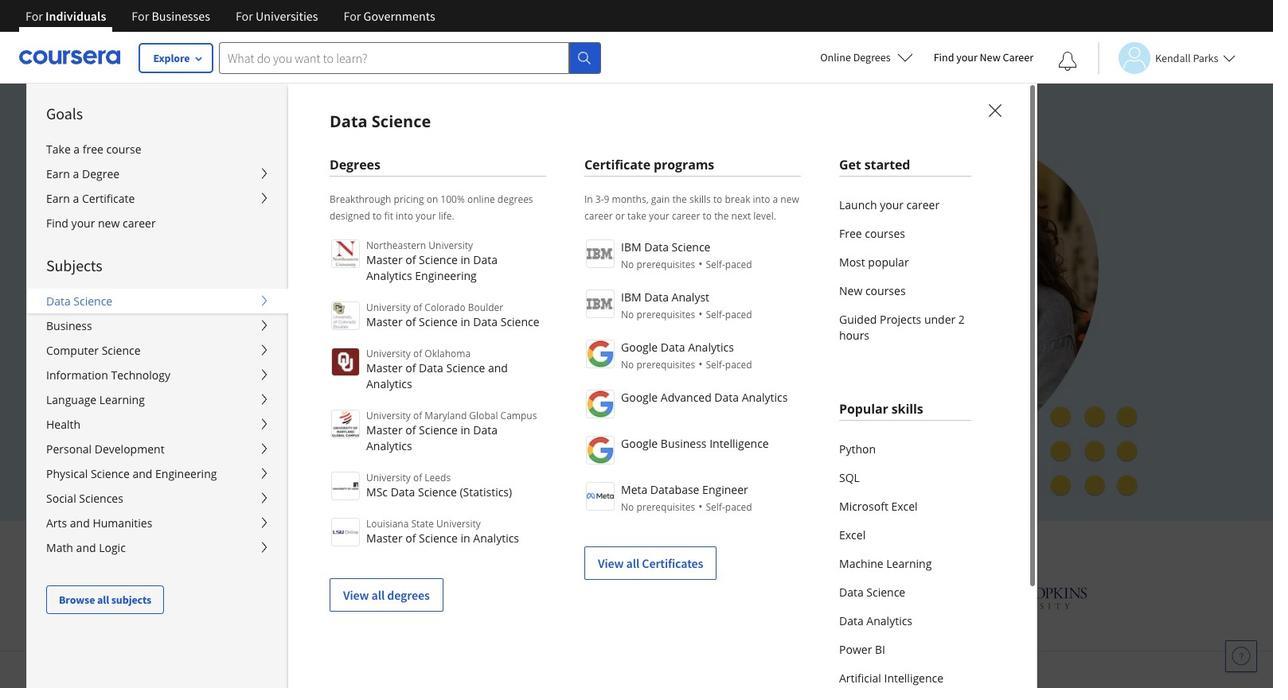 Task type: vqa. For each thing, say whether or not it's contained in the screenshot.
"Lives."
no



Task type: locate. For each thing, give the bounding box(es) containing it.
1 horizontal spatial business
[[661, 436, 707, 451]]

close image
[[984, 100, 1005, 120], [984, 100, 1005, 120]]

0 vertical spatial ibm
[[621, 240, 641, 255]]

leeds
[[425, 471, 451, 485]]

0 horizontal spatial view
[[343, 588, 369, 604]]

degrees inside list
[[387, 588, 430, 604]]

explore menu element
[[27, 84, 288, 615]]

0 vertical spatial new
[[781, 193, 799, 206]]

self- for analyst
[[706, 308, 725, 322]]

paced down the "engineer" on the right bottom
[[725, 501, 752, 514]]

data down take
[[644, 240, 669, 255]]

money-
[[315, 431, 356, 446]]

0 horizontal spatial with
[[247, 431, 272, 446]]

with
[[247, 431, 272, 446], [789, 533, 827, 560]]

partnername logo image for google data analytics
[[586, 340, 615, 369]]

day right start at the left
[[241, 394, 262, 409]]

9
[[604, 193, 609, 206]]

2 google from the top
[[621, 390, 658, 405]]

1 no from the top
[[621, 258, 634, 272]]

0 horizontal spatial all
[[97, 593, 109, 607]]

prerequisites up analyst
[[636, 258, 695, 272]]

1 vertical spatial list
[[839, 436, 971, 689]]

science down in 3-9 months, gain the skills to break into a new career or take your career to the next level.
[[672, 240, 711, 255]]

self- inside the ibm data science no prerequisites • self-paced
[[706, 258, 725, 272]]

0 horizontal spatial new
[[839, 283, 863, 299]]

new down most
[[839, 283, 863, 299]]

data science link
[[839, 579, 971, 607]]

programs—all
[[452, 251, 568, 275]]

prerequisites inside the ibm data science no prerequisites • self-paced
[[636, 258, 695, 272]]

no inside meta database engineer no prerequisites • self-paced
[[621, 501, 634, 514]]

a up level.
[[773, 193, 778, 206]]

no down "or"
[[621, 258, 634, 272]]

0 horizontal spatial learning
[[99, 393, 145, 408]]

to down designed
[[317, 223, 333, 247]]

all inside list
[[626, 556, 639, 572]]

data down subjects
[[46, 294, 71, 309]]

analytics down (statistics)
[[473, 531, 519, 546]]

prerequisites down analyst
[[636, 308, 695, 322]]

0 vertical spatial excel
[[891, 499, 918, 514]]

parks
[[1193, 51, 1219, 65]]

7,000+
[[338, 223, 392, 247]]

university inside university of maryland global campus master of science in data analytics
[[366, 409, 411, 423]]

into for degrees
[[396, 209, 413, 223]]

paced inside ibm data analyst no prerequisites • self-paced
[[725, 308, 752, 322]]

intelligence down power bi link
[[884, 671, 944, 686]]

university down life.
[[429, 239, 473, 252]]

prerequisites inside meta database engineer no prerequisites • self-paced
[[636, 501, 695, 514]]

all
[[626, 556, 639, 572], [371, 588, 385, 604], [97, 593, 109, 607]]

data inside university of leeds msc data science (statistics)
[[391, 485, 415, 500]]

1 horizontal spatial data science
[[330, 111, 431, 132]]

companies
[[686, 533, 784, 560]]

ibm data science no prerequisites • self-paced
[[621, 240, 752, 272]]

for governments
[[344, 8, 435, 24]]

popular
[[868, 255, 909, 270]]

popular skills
[[839, 400, 923, 418]]

1 paced from the top
[[725, 258, 752, 272]]

1 vertical spatial google
[[621, 390, 658, 405]]

for left universities
[[236, 8, 253, 24]]

view inside list
[[343, 588, 369, 604]]

on down take
[[621, 223, 642, 247]]

no for ibm data analyst
[[621, 308, 634, 322]]

excel up machine at the right
[[839, 528, 866, 543]]

data up "coursera plus" image
[[330, 111, 368, 132]]

google for google data analytics no prerequisites • self-paced
[[621, 340, 658, 355]]

ibm inside the ibm data science no prerequisites • self-paced
[[621, 240, 641, 255]]

your down gain
[[649, 209, 669, 223]]

1 horizontal spatial excel
[[891, 499, 918, 514]]

courses,
[[493, 223, 560, 247]]

no inside google data analytics no prerequisites • self-paced
[[621, 358, 634, 372]]

6 partnername logo image from the top
[[586, 482, 615, 511]]

health
[[46, 417, 80, 432]]

1 prerequisites from the top
[[636, 258, 695, 272]]

science down programs—all
[[501, 314, 539, 330]]

4 master from the top
[[366, 423, 403, 438]]

all right browse
[[97, 593, 109, 607]]

degrees up breakthrough
[[330, 156, 380, 174]]

list containing python
[[839, 436, 971, 689]]

courses for new courses
[[865, 283, 906, 299]]

0 vertical spatial data science
[[330, 111, 431, 132]]

no up google advanced data analytics link
[[621, 358, 634, 372]]

analytics inside northeastern university master of science in data analytics engineering
[[366, 268, 412, 283]]

1 vertical spatial new
[[98, 216, 120, 231]]

1 ibm from the top
[[621, 240, 641, 255]]

paced inside meta database engineer no prerequisites • self-paced
[[725, 501, 752, 514]]

pricing
[[394, 193, 424, 206]]

0 horizontal spatial day
[[241, 394, 262, 409]]

4 paced from the top
[[725, 501, 752, 514]]

1 partnername logo image from the top
[[586, 240, 615, 268]]

ibm inside ibm data analyst no prerequisites • self-paced
[[621, 290, 641, 305]]

prerequisites inside google data analytics no prerequisites • self-paced
[[636, 358, 695, 372]]

2 horizontal spatial data science
[[839, 585, 905, 600]]

master right university of oklahoma logo
[[366, 361, 403, 376]]

master inside university of oklahoma master of data science and analytics
[[366, 361, 403, 376]]

analytics down ibm data analyst no prerequisites • self-paced
[[688, 340, 734, 355]]

university inside university of leeds msc data science (statistics)
[[366, 471, 411, 485]]

business inside view all certificates list
[[661, 436, 707, 451]]

find for find your new career
[[46, 216, 68, 231]]

a left degree
[[73, 166, 79, 182]]

data right colorado
[[473, 314, 498, 330]]

None search field
[[219, 42, 601, 74]]

/year with 14-day money-back guarantee
[[215, 431, 443, 446]]

0 vertical spatial intelligence
[[710, 436, 769, 451]]

prerequisites inside ibm data analyst no prerequisites • self-paced
[[636, 308, 695, 322]]

0 vertical spatial free
[[839, 226, 862, 241]]

5 master from the top
[[366, 531, 403, 546]]

1 vertical spatial learning
[[886, 557, 932, 572]]

1 google from the top
[[621, 340, 658, 355]]

0 horizontal spatial degrees
[[330, 156, 380, 174]]

0 horizontal spatial business
[[46, 318, 92, 334]]

2 courses from the top
[[865, 283, 906, 299]]

3 prerequisites from the top
[[636, 358, 695, 372]]

into inside in 3-9 months, gain the skills to break into a new career or take your career to the next level.
[[753, 193, 770, 206]]

no down meta
[[621, 501, 634, 514]]

1 vertical spatial degrees
[[330, 156, 380, 174]]

engineering up social sciences dropdown button
[[155, 467, 217, 482]]

0 horizontal spatial degrees
[[387, 588, 430, 604]]

university up 275+
[[436, 518, 481, 531]]

3 google from the top
[[621, 436, 658, 451]]

for left individuals
[[25, 8, 43, 24]]

universities
[[256, 8, 318, 24]]

1 horizontal spatial degrees
[[853, 50, 891, 64]]

your
[[956, 50, 978, 64], [880, 197, 904, 213], [416, 209, 436, 223], [649, 209, 669, 223], [71, 216, 95, 231], [175, 279, 212, 303]]

certificate programs
[[584, 156, 714, 174]]

businesses
[[152, 8, 210, 24]]

university of michigan image
[[624, 576, 665, 619]]

university right university of leeds logo
[[366, 471, 411, 485]]

a inside popup button
[[73, 166, 79, 182]]

university right university of oklahoma logo
[[366, 347, 411, 361]]

1 horizontal spatial find
[[934, 50, 954, 64]]

1 list from the top
[[839, 191, 971, 350]]

master right university of maryland global campus logo
[[366, 423, 403, 438]]

0 vertical spatial business
[[46, 318, 92, 334]]

1 vertical spatial with
[[789, 533, 827, 560]]

computer
[[46, 343, 99, 358]]

explore button
[[139, 44, 213, 72]]

list containing launch your career
[[839, 191, 971, 350]]

subjects
[[111, 593, 151, 607]]

analytics inside 'link'
[[867, 614, 912, 629]]

science down machine learning on the right bottom of the page
[[867, 585, 905, 600]]

1 vertical spatial day
[[292, 431, 312, 446]]

1 horizontal spatial degrees
[[497, 193, 533, 206]]

0 horizontal spatial on
[[426, 193, 438, 206]]

prerequisites
[[636, 258, 695, 272], [636, 308, 695, 322], [636, 358, 695, 372], [636, 501, 695, 514]]

4 • from the top
[[698, 499, 703, 514]]

power bi
[[839, 643, 885, 658]]

career down earn a certificate popup button
[[123, 216, 156, 231]]

2
[[959, 312, 965, 327]]

in inside louisiana state university master of science in analytics
[[461, 531, 470, 546]]

into inside breakthrough pricing on 100% online degrees designed to fit into your life.
[[396, 209, 413, 223]]

What do you want to learn? text field
[[219, 42, 569, 74]]

1 self- from the top
[[706, 258, 725, 272]]

1 vertical spatial new
[[839, 283, 863, 299]]

self- up analyst
[[706, 258, 725, 272]]

science down 'what do you want to learn?' text box
[[372, 111, 431, 132]]

designed
[[330, 209, 370, 223]]

and down meta database engineer no prerequisites • self-paced
[[647, 533, 681, 560]]

4 for from the left
[[344, 8, 361, 24]]

1 horizontal spatial learning
[[886, 557, 932, 572]]

0 horizontal spatial certificate
[[82, 191, 135, 206]]

a
[[74, 142, 80, 157], [73, 166, 79, 182], [73, 191, 79, 206], [773, 193, 778, 206]]

0 vertical spatial into
[[753, 193, 770, 206]]

0 horizontal spatial free
[[264, 394, 288, 409]]

earn inside popup button
[[46, 191, 70, 206]]

learning inside data science menu item
[[886, 557, 932, 572]]

your inside in 3-9 months, gain the skills to break into a new career or take your career to the next level.
[[649, 209, 669, 223]]

• up google advanced data analytics on the bottom of page
[[698, 357, 703, 372]]

excel link
[[839, 522, 971, 550]]

meta
[[621, 482, 647, 498]]

2 paced from the top
[[725, 308, 752, 322]]

power bi link
[[839, 636, 971, 665]]

1 vertical spatial earn
[[46, 191, 70, 206]]

data science
[[330, 111, 431, 132], [46, 294, 112, 309], [839, 585, 905, 600]]

university right university of colorado boulder logo
[[366, 301, 411, 314]]

for businesses
[[132, 8, 210, 24]]

kendall
[[1155, 51, 1191, 65]]

google advanced data analytics link
[[584, 389, 801, 419]]

learning
[[99, 393, 145, 408], [886, 557, 932, 572]]

analytics inside google data analytics no prerequisites • self-paced
[[688, 340, 734, 355]]

your down earn a certificate
[[71, 216, 95, 231]]

science inside northeastern university master of science in data analytics engineering
[[419, 252, 458, 268]]

trial
[[291, 394, 316, 409]]

master
[[366, 252, 403, 268], [366, 314, 403, 330], [366, 361, 403, 376], [366, 423, 403, 438], [366, 531, 403, 546]]

university inside university of oklahoma master of data science and analytics
[[366, 347, 411, 361]]

3 master from the top
[[366, 361, 403, 376]]

• inside the ibm data science no prerequisites • self-paced
[[698, 256, 703, 272]]

in up oklahoma
[[461, 314, 470, 330]]

a inside popup button
[[73, 191, 79, 206]]

data inside the ibm data science no prerequisites • self-paced
[[644, 240, 669, 255]]

courses for free courses
[[865, 226, 905, 241]]

and left logic
[[76, 541, 96, 556]]

coursera plus image
[[175, 149, 417, 173]]

paced for analytics
[[725, 358, 752, 372]]

analytics down 'northeastern'
[[366, 268, 412, 283]]

for left businesses in the left of the page
[[132, 8, 149, 24]]

northeastern university  logo image
[[331, 240, 360, 268]]

•
[[698, 256, 703, 272], [698, 307, 703, 322], [698, 357, 703, 372], [698, 499, 703, 514]]

view for degrees
[[343, 588, 369, 604]]

university inside university of colorado boulder master of science in data science
[[366, 301, 411, 314]]

data science down subjects
[[46, 294, 112, 309]]

list
[[839, 191, 971, 350], [839, 436, 971, 689]]

all inside list
[[371, 588, 385, 604]]

0 vertical spatial certificate
[[584, 156, 651, 174]]

in left the leading
[[461, 531, 470, 546]]

master inside louisiana state university master of science in analytics
[[366, 531, 403, 546]]

1 vertical spatial excel
[[839, 528, 866, 543]]

3 self- from the top
[[706, 358, 725, 372]]

view inside list
[[598, 556, 624, 572]]

3 no from the top
[[621, 358, 634, 372]]

earn a certificate button
[[27, 186, 288, 211]]

2 vertical spatial google
[[621, 436, 658, 451]]

earn inside popup button
[[46, 166, 70, 182]]

1 horizontal spatial skills
[[892, 400, 923, 418]]

new right break
[[781, 193, 799, 206]]

self- for engineer
[[706, 501, 725, 514]]

health button
[[27, 412, 288, 437]]

1 horizontal spatial view
[[598, 556, 624, 572]]

2 for from the left
[[132, 8, 149, 24]]

view for certificate programs
[[598, 556, 624, 572]]

0 vertical spatial courses
[[865, 226, 905, 241]]

university for of
[[366, 301, 411, 314]]

to left fit
[[373, 209, 382, 223]]

new inside explore menu element
[[98, 216, 120, 231]]

2 • from the top
[[698, 307, 703, 322]]

for left governments
[[344, 8, 361, 24]]

google data analytics no prerequisites • self-paced
[[621, 340, 752, 372]]

hec paris image
[[829, 581, 885, 614]]

a for certificate
[[73, 191, 79, 206]]

2 vertical spatial data science
[[839, 585, 905, 600]]

0 vertical spatial engineering
[[415, 268, 477, 283]]

analytics inside university of maryland global campus master of science in data analytics
[[366, 439, 412, 454]]

earn
[[46, 166, 70, 182], [46, 191, 70, 206]]

master inside northeastern university master of science in data analytics engineering
[[366, 252, 403, 268]]

0 horizontal spatial find
[[46, 216, 68, 231]]

1 horizontal spatial on
[[621, 223, 642, 247]]

paced inside google data analytics no prerequisites • self-paced
[[725, 358, 752, 372]]

duke university image
[[362, 583, 435, 608]]

partnername logo image
[[586, 240, 615, 268], [586, 290, 615, 318], [586, 340, 615, 369], [586, 390, 615, 419], [586, 436, 615, 465], [586, 482, 615, 511]]

1 vertical spatial business
[[661, 436, 707, 451]]

2 prerequisites from the top
[[636, 308, 695, 322]]

for for businesses
[[132, 8, 149, 24]]

prerequisites up "advanced"
[[636, 358, 695, 372]]

arts and humanities
[[46, 516, 152, 531]]

university of maryland global campus logo image
[[331, 410, 360, 439]]

university of oklahoma master of data science and analytics
[[366, 347, 508, 392]]

4 no from the top
[[621, 501, 634, 514]]

1 vertical spatial ibm
[[621, 290, 641, 305]]

no for meta database engineer
[[621, 501, 634, 514]]

from
[[374, 533, 417, 560]]

/month,
[[194, 357, 239, 372]]

2 self- from the top
[[706, 308, 725, 322]]

hands-
[[565, 223, 621, 247]]

1 vertical spatial data science
[[46, 294, 112, 309]]

paced for engineer
[[725, 501, 752, 514]]

science inside university of maryland global campus master of science in data analytics
[[419, 423, 458, 438]]

0 vertical spatial learning
[[99, 393, 145, 408]]

university of leeds logo image
[[331, 472, 360, 501]]

all down from
[[371, 588, 385, 604]]

take
[[46, 142, 71, 157]]

data right msc on the bottom
[[391, 485, 415, 500]]

for for universities
[[236, 8, 253, 24]]

ibm data analyst no prerequisites • self-paced
[[621, 290, 752, 322]]

prerequisites down the database
[[636, 501, 695, 514]]

1 vertical spatial courses
[[865, 283, 906, 299]]

1 vertical spatial on
[[621, 223, 642, 247]]

google business intelligence link
[[584, 435, 801, 465]]

find down earn a certificate
[[46, 216, 68, 231]]

3 partnername logo image from the top
[[586, 340, 615, 369]]

5 partnername logo image from the top
[[586, 436, 615, 465]]

next
[[731, 209, 751, 223]]

with left machine at the right
[[789, 533, 827, 560]]

ibm down take
[[621, 240, 641, 255]]

learn from 275+ leading universities and companies with coursera plus
[[318, 533, 955, 560]]

science up state
[[418, 485, 457, 500]]

1 for from the left
[[25, 8, 43, 24]]

and up global
[[488, 361, 508, 376]]

degrees inside breakthrough pricing on 100% online degrees designed to fit into your life.
[[497, 193, 533, 206]]

1 horizontal spatial intelligence
[[884, 671, 944, 686]]

science up global
[[446, 361, 485, 376]]

python link
[[839, 436, 971, 464]]

2 master from the top
[[366, 314, 403, 330]]

science down subjects
[[74, 294, 112, 309]]

1 horizontal spatial the
[[714, 209, 729, 223]]

certificate up 9
[[584, 156, 651, 174]]

launch your career link
[[839, 191, 971, 220]]

science inside university of oklahoma master of data science and analytics
[[446, 361, 485, 376]]

0 vertical spatial degrees
[[497, 193, 533, 206]]

ibm for ibm data analyst
[[621, 290, 641, 305]]

certificates
[[642, 556, 703, 572]]

1 vertical spatial intelligence
[[884, 671, 944, 686]]

breakthrough
[[330, 193, 391, 206]]

analytics up msc on the bottom
[[366, 439, 412, 454]]

data science inside dropdown button
[[46, 294, 112, 309]]

1 horizontal spatial engineering
[[415, 268, 477, 283]]

most
[[839, 255, 865, 270]]

msc
[[366, 485, 388, 500]]

fit
[[384, 209, 393, 223]]

2 ibm from the top
[[621, 290, 641, 305]]

data inside ibm data analyst no prerequisites • self-paced
[[644, 290, 669, 305]]

0 horizontal spatial intelligence
[[710, 436, 769, 451]]

day left money-
[[292, 431, 312, 446]]

3 paced from the top
[[725, 358, 752, 372]]

find inside explore menu element
[[46, 216, 68, 231]]

1 horizontal spatial with
[[789, 533, 827, 560]]

0 vertical spatial degrees
[[853, 50, 891, 64]]

find left career
[[934, 50, 954, 64]]

2 list from the top
[[839, 436, 971, 689]]

2 earn from the top
[[46, 191, 70, 206]]

browse
[[59, 593, 95, 607]]

1 horizontal spatial all
[[371, 588, 385, 604]]

1 vertical spatial find
[[46, 216, 68, 231]]

your inside explore menu element
[[71, 216, 95, 231]]

1 horizontal spatial into
[[753, 193, 770, 206]]

list for skills
[[839, 436, 971, 689]]

learning inside popup button
[[99, 393, 145, 408]]

self- down the "engineer" on the right bottom
[[706, 501, 725, 514]]

google down ibm data analyst no prerequisites • self-paced
[[621, 340, 658, 355]]

0 horizontal spatial the
[[672, 193, 687, 206]]

/year
[[215, 431, 244, 446]]

1 horizontal spatial free
[[839, 226, 862, 241]]

degrees right online
[[497, 193, 533, 206]]

on left '100%'
[[426, 193, 438, 206]]

analytics inside louisiana state university master of science in analytics
[[473, 531, 519, 546]]

degrees inside popup button
[[853, 50, 891, 64]]

courses down popular
[[865, 283, 906, 299]]

new courses link
[[839, 277, 971, 306]]

data inside university of oklahoma master of data science and analytics
[[419, 361, 443, 376]]

free inside "free courses" link
[[839, 226, 862, 241]]

data inside dropdown button
[[46, 294, 71, 309]]

university
[[429, 239, 473, 252], [366, 301, 411, 314], [366, 347, 411, 361], [366, 409, 411, 423], [366, 471, 411, 485], [436, 518, 481, 531]]

self- inside meta database engineer no prerequisites • self-paced
[[706, 501, 725, 514]]

earn a degree button
[[27, 162, 288, 186]]

/month, cancel anytime
[[194, 357, 327, 372]]

4 prerequisites from the top
[[636, 501, 695, 514]]

1 vertical spatial free
[[264, 394, 288, 409]]

free courses link
[[839, 220, 971, 248]]

data up maryland
[[419, 361, 443, 376]]

analytics inside university of oklahoma master of data science and analytics
[[366, 377, 412, 392]]

partnername logo image for ibm data science
[[586, 240, 615, 268]]

learning for language learning
[[99, 393, 145, 408]]

and inside university of oklahoma master of data science and analytics
[[488, 361, 508, 376]]

• for engineer
[[698, 499, 703, 514]]

self- down analyst
[[706, 308, 725, 322]]

your inside breakthrough pricing on 100% online degrees designed to fit into your life.
[[416, 209, 436, 223]]

google for google business intelligence
[[621, 436, 658, 451]]

3 for from the left
[[236, 8, 253, 24]]

self- inside ibm data analyst no prerequisites • self-paced
[[706, 308, 725, 322]]

2 horizontal spatial all
[[626, 556, 639, 572]]

in down class
[[461, 252, 470, 268]]

and up "subscription"
[[249, 251, 280, 275]]

0 vertical spatial the
[[672, 193, 687, 206]]

university for data
[[366, 347, 411, 361]]

university up back
[[366, 409, 411, 423]]

0 vertical spatial skills
[[689, 193, 711, 206]]

0 vertical spatial with
[[247, 431, 272, 446]]

cancel
[[242, 357, 277, 372]]

self- up google advanced data analytics on the bottom of page
[[706, 358, 725, 372]]

0 vertical spatial earn
[[46, 166, 70, 182]]

data inside "link"
[[839, 585, 864, 600]]

list for started
[[839, 191, 971, 350]]

earn a certificate
[[46, 191, 135, 206]]

google left "advanced"
[[621, 390, 658, 405]]

the right gain
[[672, 193, 687, 206]]

paced up google advanced data analytics on the bottom of page
[[725, 358, 752, 372]]

0 horizontal spatial into
[[396, 209, 413, 223]]

0 vertical spatial on
[[426, 193, 438, 206]]

google inside google data analytics no prerequisites • self-paced
[[621, 340, 658, 355]]

1 horizontal spatial certificate
[[584, 156, 651, 174]]

1 master from the top
[[366, 252, 403, 268]]

1 • from the top
[[698, 256, 703, 272]]

earn for earn a degree
[[46, 166, 70, 182]]

excel down sql link
[[891, 499, 918, 514]]

months,
[[612, 193, 649, 206]]

1 horizontal spatial new
[[980, 50, 1001, 64]]

2 partnername logo image from the top
[[586, 290, 615, 318]]

0 horizontal spatial skills
[[689, 193, 711, 206]]

find for find your new career
[[934, 50, 954, 64]]

career inside find your new career link
[[123, 216, 156, 231]]

engineering
[[415, 268, 477, 283], [155, 467, 217, 482]]

degrees down from
[[387, 588, 430, 604]]

university of oklahoma logo image
[[331, 348, 360, 377]]

johns hopkins university image
[[936, 583, 1087, 612]]

data inside 'link'
[[839, 614, 864, 629]]

data left campus
[[473, 423, 498, 438]]

louisiana state university logo image
[[331, 518, 360, 547]]

career
[[907, 197, 940, 213], [584, 209, 613, 223], [672, 209, 700, 223], [123, 216, 156, 231]]

a for degree
[[73, 166, 79, 182]]

paced up google data analytics no prerequisites • self-paced
[[725, 308, 752, 322]]

1 vertical spatial into
[[396, 209, 413, 223]]

banner navigation
[[13, 0, 448, 32]]

data analytics link
[[839, 607, 971, 636]]

free up most
[[839, 226, 862, 241]]

self-
[[706, 258, 725, 272], [706, 308, 725, 322], [706, 358, 725, 372], [706, 501, 725, 514]]

your up the world-
[[416, 209, 436, 223]]

3 • from the top
[[698, 357, 703, 372]]

0 horizontal spatial engineering
[[155, 467, 217, 482]]

business up computer
[[46, 318, 92, 334]]

1 vertical spatial certificate
[[82, 191, 135, 206]]

1 vertical spatial view
[[343, 588, 369, 604]]

4 partnername logo image from the top
[[586, 390, 615, 419]]

unlimited access to 7,000+ world-class courses, hands-on projects, and job-ready certificate programs—all included in your subscription
[[175, 223, 662, 303]]

• for analyst
[[698, 307, 703, 322]]

data inside university of maryland global campus master of science in data analytics
[[473, 423, 498, 438]]

2 no from the top
[[621, 308, 634, 322]]

0 vertical spatial google
[[621, 340, 658, 355]]

ibm
[[621, 240, 641, 255], [621, 290, 641, 305]]

0 vertical spatial view
[[598, 556, 624, 572]]

1 horizontal spatial new
[[781, 193, 799, 206]]

university for science
[[366, 471, 411, 485]]

free inside start 7-day free trial button
[[264, 394, 288, 409]]

1 courses from the top
[[865, 226, 905, 241]]

career up "free courses" link
[[907, 197, 940, 213]]

• inside ibm data analyst no prerequisites • self-paced
[[698, 307, 703, 322]]

analyst
[[672, 290, 709, 305]]

1 horizontal spatial day
[[292, 431, 312, 446]]

close image
[[985, 100, 1006, 121]]

1 vertical spatial degrees
[[387, 588, 430, 604]]

new inside data science menu item
[[839, 283, 863, 299]]

1 vertical spatial engineering
[[155, 467, 217, 482]]

0 vertical spatial find
[[934, 50, 954, 64]]

• up analyst
[[698, 256, 703, 272]]

• inside meta database engineer no prerequisites • self-paced
[[698, 499, 703, 514]]

0 horizontal spatial data science
[[46, 294, 112, 309]]

0 horizontal spatial new
[[98, 216, 120, 231]]

get
[[839, 156, 861, 174]]

view all certificates list
[[584, 238, 801, 580]]

and inside unlimited access to 7,000+ world-class courses, hands-on projects, and job-ready certificate programs—all included in your subscription
[[249, 251, 280, 275]]

0 horizontal spatial excel
[[839, 528, 866, 543]]

1 earn from the top
[[46, 166, 70, 182]]

0 vertical spatial list
[[839, 191, 971, 350]]

engineering up colorado
[[415, 268, 477, 283]]

under
[[924, 312, 956, 327]]

degrees
[[853, 50, 891, 64], [330, 156, 380, 174]]

science right from
[[419, 531, 458, 546]]

engineer
[[702, 482, 748, 498]]

0 vertical spatial day
[[241, 394, 262, 409]]

for for individuals
[[25, 8, 43, 24]]

university of colorado boulder logo image
[[331, 302, 360, 330]]

4 self- from the top
[[706, 501, 725, 514]]



Task type: describe. For each thing, give the bounding box(es) containing it.
plus
[[918, 533, 955, 560]]

python
[[839, 442, 876, 457]]

coursera
[[832, 533, 913, 560]]

language
[[46, 393, 97, 408]]

or
[[615, 209, 625, 223]]

take
[[627, 209, 646, 223]]

to left break
[[713, 193, 722, 206]]

university inside louisiana state university master of science in analytics
[[436, 518, 481, 531]]

arts
[[46, 516, 67, 531]]

explore
[[153, 51, 190, 65]]

earn for earn a certificate
[[46, 191, 70, 206]]

information technology
[[46, 368, 170, 383]]

subjects
[[46, 256, 102, 275]]

career up the ibm data science no prerequisites • self-paced
[[672, 209, 700, 223]]

degree
[[82, 166, 120, 182]]

career down '3-'
[[584, 209, 613, 223]]

state
[[411, 518, 434, 531]]

physical science and engineering button
[[27, 462, 288, 486]]

learn
[[318, 533, 369, 560]]

world-
[[397, 223, 449, 247]]

data inside university of colorado boulder master of science in data science
[[473, 314, 498, 330]]

data science inside "link"
[[839, 585, 905, 600]]

information
[[46, 368, 108, 383]]

of inside northeastern university master of science in data analytics engineering
[[405, 252, 416, 268]]

in inside unlimited access to 7,000+ world-class courses, hands-on projects, and job-ready certificate programs—all included in your subscription
[[647, 251, 662, 275]]

in inside university of colorado boulder master of science in data science
[[461, 314, 470, 330]]

into for certificate programs
[[753, 193, 770, 206]]

guided
[[839, 312, 877, 327]]

a inside in 3-9 months, gain the skills to break into a new career or take your career to the next level.
[[773, 193, 778, 206]]

math and logic
[[46, 541, 126, 556]]

find your new career
[[934, 50, 1033, 64]]

of inside university of leeds msc data science (statistics)
[[413, 471, 422, 485]]

1 vertical spatial the
[[714, 209, 729, 223]]

science inside "link"
[[867, 585, 905, 600]]

1 vertical spatial skills
[[892, 400, 923, 418]]

• for science
[[698, 256, 703, 272]]

partnername logo image inside google business intelligence link
[[586, 436, 615, 465]]

governments
[[364, 8, 435, 24]]

prerequisites for science
[[636, 258, 695, 272]]

math
[[46, 541, 73, 556]]

for for governments
[[344, 8, 361, 24]]

learning for machine learning
[[886, 557, 932, 572]]

all for certificate programs
[[626, 556, 639, 572]]

projects,
[[175, 251, 245, 275]]

• for analytics
[[698, 357, 703, 372]]

self- for science
[[706, 258, 725, 272]]

level.
[[753, 209, 776, 223]]

your inside list
[[880, 197, 904, 213]]

find your new career
[[46, 216, 156, 231]]

in 3-9 months, gain the skills to break into a new career or take your career to the next level.
[[584, 193, 799, 223]]

science down personal development
[[91, 467, 130, 482]]

0 vertical spatial new
[[980, 50, 1001, 64]]

show notifications image
[[1058, 52, 1077, 71]]

back
[[356, 431, 383, 446]]

artificial intelligence
[[839, 671, 944, 686]]

social sciences button
[[27, 486, 288, 511]]

business inside dropdown button
[[46, 318, 92, 334]]

partnername logo image for meta database engineer
[[586, 482, 615, 511]]

ibm for ibm data science
[[621, 240, 641, 255]]

master inside university of colorado boulder master of science in data science
[[366, 314, 403, 330]]

google business intelligence
[[621, 436, 769, 451]]

prerequisites for engineer
[[636, 501, 695, 514]]

meta database engineer no prerequisites • self-paced
[[621, 482, 752, 514]]

data science group
[[26, 83, 1273, 689]]

science inside the ibm data science no prerequisites • self-paced
[[672, 240, 711, 255]]

global
[[469, 409, 498, 423]]

course
[[106, 142, 141, 157]]

science inside university of leeds msc data science (statistics)
[[418, 485, 457, 500]]

paced for analyst
[[725, 308, 752, 322]]

a for free
[[74, 142, 80, 157]]

certificate inside data science menu item
[[584, 156, 651, 174]]

engineering inside dropdown button
[[155, 467, 217, 482]]

browse all subjects button
[[46, 586, 164, 615]]

boulder
[[468, 301, 503, 314]]

to left next
[[703, 209, 712, 223]]

online
[[820, 50, 851, 64]]

in inside northeastern university master of science in data analytics engineering
[[461, 252, 470, 268]]

career inside launch your career link
[[907, 197, 940, 213]]

database
[[650, 482, 699, 498]]

coursera image
[[19, 45, 120, 70]]

individuals
[[45, 8, 106, 24]]

launch
[[839, 197, 877, 213]]

career
[[1003, 50, 1033, 64]]

campus
[[500, 409, 537, 423]]

no for ibm data science
[[621, 258, 634, 272]]

help center image
[[1232, 647, 1251, 666]]

(statistics)
[[460, 485, 512, 500]]

university for master
[[366, 409, 411, 423]]

data right "advanced"
[[714, 390, 739, 405]]

unlimited
[[175, 223, 255, 247]]

maryland
[[425, 409, 467, 423]]

science up information technology
[[102, 343, 141, 358]]

on inside breakthrough pricing on 100% online degrees designed to fit into your life.
[[426, 193, 438, 206]]

online
[[467, 193, 495, 206]]

partnername logo image for ibm data analyst
[[586, 290, 615, 318]]

leading
[[471, 533, 536, 560]]

louisiana state university master of science in analytics
[[366, 518, 519, 546]]

science up oklahoma
[[419, 314, 458, 330]]

data inside northeastern university master of science in data analytics engineering
[[473, 252, 498, 268]]

google advanced data analytics
[[621, 390, 788, 405]]

physical science and engineering
[[46, 467, 217, 482]]

data inside google data analytics no prerequisites • self-paced
[[661, 340, 685, 355]]

hours
[[839, 328, 869, 343]]

3-
[[595, 193, 604, 206]]

math and logic button
[[27, 536, 288, 561]]

certificate inside popup button
[[82, 191, 135, 206]]

kendall parks
[[1155, 51, 1219, 65]]

personal development
[[46, 442, 165, 457]]

to inside unlimited access to 7,000+ world-class courses, hands-on projects, and job-ready certificate programs—all included in your subscription
[[317, 223, 333, 247]]

break
[[725, 193, 750, 206]]

university of illinois at urbana-champaign image
[[186, 585, 310, 610]]

university inside northeastern university master of science in data analytics engineering
[[429, 239, 473, 252]]

your inside unlimited access to 7,000+ world-class courses, hands-on projects, and job-ready certificate programs—all included in your subscription
[[175, 279, 212, 303]]

guarantee
[[386, 431, 443, 446]]

and down "development" on the bottom left of page
[[132, 467, 152, 482]]

language learning button
[[27, 388, 288, 412]]

power
[[839, 643, 872, 658]]

social
[[46, 491, 76, 506]]

on inside unlimited access to 7,000+ world-class courses, hands-on projects, and job-ready certificate programs—all included in your subscription
[[621, 223, 642, 247]]

to inside breakthrough pricing on 100% online degrees designed to fit into your life.
[[373, 209, 382, 223]]

google for google advanced data analytics
[[621, 390, 658, 405]]

online degrees button
[[808, 40, 926, 75]]

projects
[[880, 312, 921, 327]]

intelligence inside view all certificates list
[[710, 436, 769, 451]]

start
[[200, 394, 228, 409]]

free courses
[[839, 226, 905, 241]]

physical
[[46, 467, 88, 482]]

gain
[[651, 193, 670, 206]]

microsoft excel link
[[839, 493, 971, 522]]

all inside button
[[97, 593, 109, 607]]

view all degrees list
[[330, 238, 546, 612]]

master inside university of maryland global campus master of science in data analytics
[[366, 423, 403, 438]]

analytics right "advanced"
[[742, 390, 788, 405]]

find your new career link
[[27, 211, 288, 236]]

skills inside in 3-9 months, gain the skills to break into a new career or take your career to the next level.
[[689, 193, 711, 206]]

earn a degree
[[46, 166, 120, 182]]

all for degrees
[[371, 588, 385, 604]]

programs
[[654, 156, 714, 174]]

and right "arts"
[[70, 516, 90, 531]]

degrees inside data science menu item
[[330, 156, 380, 174]]

prerequisites for analytics
[[636, 358, 695, 372]]

with inside button
[[247, 431, 272, 446]]

sas image
[[717, 585, 777, 610]]

language learning
[[46, 393, 145, 408]]

of inside louisiana state university master of science in analytics
[[405, 531, 416, 546]]

northeastern university master of science in data analytics engineering
[[366, 239, 498, 283]]

prerequisites for analyst
[[636, 308, 695, 322]]

engineering inside northeastern university master of science in data analytics engineering
[[415, 268, 477, 283]]

new inside in 3-9 months, gain the skills to break into a new career or take your career to the next level.
[[781, 193, 799, 206]]

find your new career link
[[926, 48, 1041, 68]]

your left career
[[956, 50, 978, 64]]

no for google data analytics
[[621, 358, 634, 372]]

paced for science
[[725, 258, 752, 272]]

in
[[584, 193, 593, 206]]

data science menu item
[[287, 83, 1273, 689]]

business button
[[27, 314, 288, 338]]

machine learning
[[839, 557, 932, 572]]

most popular link
[[839, 248, 971, 277]]

new courses
[[839, 283, 906, 299]]

self- for analytics
[[706, 358, 725, 372]]

machine learning link
[[839, 550, 971, 579]]

275+
[[422, 533, 466, 560]]

partnername logo image inside google advanced data analytics link
[[586, 390, 615, 419]]

science inside louisiana state university master of science in analytics
[[419, 531, 458, 546]]

artificial
[[839, 671, 881, 686]]

in inside university of maryland global campus master of science in data analytics
[[461, 423, 470, 438]]

bi
[[875, 643, 885, 658]]



